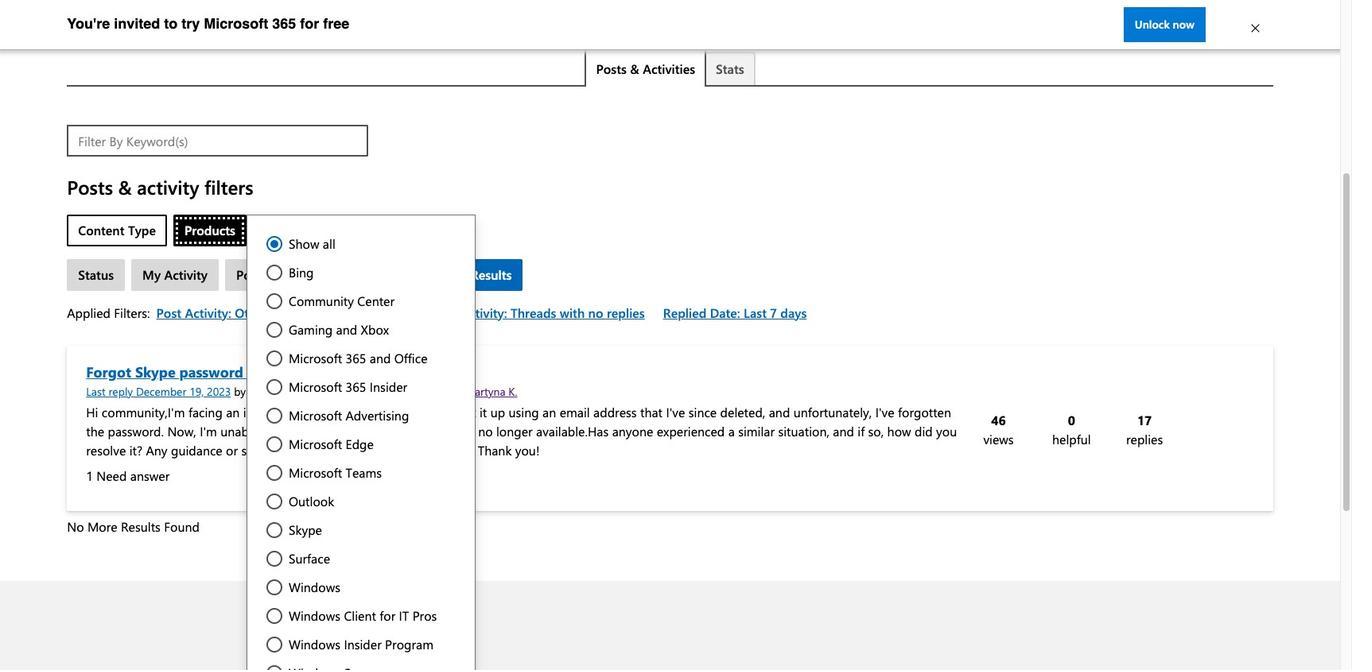 Task type: describe. For each thing, give the bounding box(es) containing it.
i
[[410, 404, 413, 421]]

2 i've from the left
[[876, 404, 895, 421]]

have
[[277, 305, 304, 321]]

0 vertical spatial insider
[[370, 379, 407, 395]]

microsoft teams
[[289, 464, 382, 481]]

skype inside hi community,i'm facing an issue with my skype account. i initially set it up using an email address that i've since deleted, and unfortunately, i've forgotten the password. now, i'm unable to recover it as the associated email is no longer available.has anyone experienced a similar situation, and if so, how did you resolve it? any guidance or suggestions would be highly appreciated. thank you!
[[322, 404, 356, 421]]

by
[[234, 384, 246, 399]]

would
[[312, 442, 346, 459]]

products button
[[173, 215, 247, 246]]

1 december from the left
[[136, 384, 186, 399]]

post activity: threads with no replies
[[432, 305, 645, 321]]

activity: for others
[[185, 305, 231, 321]]

365 for microsoft 365 insider
[[346, 379, 366, 395]]

windows client for it pros
[[289, 608, 437, 624]]

footer resource links element
[[0, 652, 1340, 671]]

show
[[289, 235, 319, 252]]

center
[[357, 293, 395, 309]]

same
[[330, 305, 360, 321]]

1 vertical spatial for
[[380, 608, 396, 624]]

|
[[305, 384, 307, 399]]

surface
[[289, 550, 330, 567]]

microsoft edge
[[289, 436, 374, 453]]

with inside hi community,i'm facing an issue with my skype account. i initially set it up using an email address that i've since deleted, and unfortunately, i've forgotten the password. now, i'm unable to recover it as the associated email is no longer available.has anyone experienced a similar situation, and if so, how did you resolve it? any guidance or suggestions would be highly appreciated. thank you!
[[274, 404, 298, 421]]

1 horizontal spatial it
[[480, 404, 487, 421]]

since
[[689, 404, 717, 421]]

19,
[[189, 384, 204, 399]]

similar
[[738, 423, 775, 440]]

try
[[182, 15, 200, 31]]

1 k. from the left
[[293, 384, 302, 399]]

password
[[179, 363, 243, 382]]

and up similar
[[769, 404, 790, 421]]

my
[[302, 404, 319, 421]]

gaming and xbox
[[289, 321, 389, 338]]

unable
[[221, 423, 259, 440]]

free
[[323, 15, 349, 31]]

windows for windows client for it pros
[[289, 608, 341, 624]]

my
[[142, 266, 161, 283]]

filters:
[[114, 305, 150, 321]]

status
[[78, 266, 114, 283]]

my activity button
[[131, 259, 219, 291]]

and down xbox
[[370, 350, 391, 367]]

no inside hi community,i'm facing an issue with my skype account. i initially set it up using an email address that i've since deleted, and unfortunately, i've forgotten the password. now, i'm unable to recover it as the associated email is no longer available.has anyone experienced a similar situation, and if so, how did you resolve it? any guidance or suggestions would be highly appreciated. thank you!
[[478, 423, 493, 440]]

using
[[509, 404, 539, 421]]

post for post activity
[[236, 266, 261, 283]]

thank
[[478, 442, 512, 459]]

view
[[439, 266, 467, 283]]

forgot
[[86, 363, 131, 382]]

available.has
[[536, 423, 609, 440]]

hi community,i'm facing an issue with my skype account. i initially set it up using an email address that i've since deleted, and unfortunately, i've forgotten the password. now, i'm unable to recover it as the associated email is no longer available.has anyone experienced a similar situation, and if so, how did you resolve it? any guidance or suggestions would be highly appreciated. thank you!
[[86, 404, 957, 459]]

1 martyna k. link from the left
[[249, 383, 302, 400]]

created
[[310, 384, 349, 399]]

associated inside hi community,i'm facing an issue with my skype account. i initially set it up using an email address that i've since deleted, and unfortunately, i've forgotten the password. now, i'm unable to recover it as the associated email is no longer available.has anyone experienced a similar situation, and if so, how did you resolve it? any guidance or suggestions would be highly appreciated. thank you!
[[370, 423, 429, 440]]

46 views
[[984, 412, 1014, 448]]

& for activity
[[118, 174, 132, 200]]

others
[[235, 305, 273, 321]]

more
[[87, 519, 117, 535]]

microsoft right try
[[204, 15, 268, 31]]

content type button
[[67, 215, 167, 246]]

1 horizontal spatial the
[[308, 305, 326, 321]]

windows insider program
[[289, 636, 433, 653]]

outlook
[[289, 493, 334, 510]]

posts for posts & activity filters
[[67, 174, 113, 200]]

pros
[[413, 608, 437, 624]]

office
[[394, 350, 428, 367]]

replied date: last 7 days
[[663, 305, 807, 321]]

you
[[936, 423, 957, 440]]

0 horizontal spatial to
[[164, 15, 178, 31]]

microsoft 365 insider
[[289, 379, 407, 395]]

0 vertical spatial 365
[[272, 15, 296, 31]]

program
[[385, 636, 433, 653]]

hi
[[86, 404, 98, 421]]

i'm
[[200, 423, 217, 440]]

1 heading from the left
[[67, 652, 259, 671]]

anyone
[[612, 423, 653, 440]]

2 martyna from the left
[[465, 384, 506, 399]]

unlock now
[[1135, 17, 1195, 32]]

unlock now link
[[1124, 7, 1206, 42]]

post activity: others have the same question button
[[156, 305, 419, 321]]

46
[[992, 412, 1006, 429]]

0
[[1068, 412, 1075, 429]]

activity
[[137, 174, 199, 200]]

did
[[915, 423, 933, 440]]

community,i'm
[[102, 404, 185, 421]]

microsoft for microsoft advertising
[[289, 407, 342, 424]]

activities
[[643, 60, 695, 77]]

2 december from the left
[[352, 384, 402, 399]]

no inside press enter key or space key to remove the applied filter element
[[588, 305, 603, 321]]

2 vertical spatial email
[[433, 423, 463, 440]]

activity for my activity
[[164, 266, 208, 283]]

activity for post activity
[[265, 266, 308, 283]]

views
[[984, 431, 1014, 448]]

post activity: others have the same question
[[156, 305, 414, 321]]

post for post activity: threads with no replies
[[432, 305, 457, 321]]

microsoft for microsoft edge
[[289, 436, 342, 453]]

last reply december 19, 2023 by martyna k. | created december 14, 2023
[[86, 384, 447, 399]]

recover
[[277, 423, 319, 440]]

advertising
[[346, 407, 409, 424]]

Filter By Keyword(s) search field
[[67, 125, 353, 157]]

post for post activity: others have the same question
[[156, 305, 181, 321]]

1 2023 from the left
[[207, 384, 231, 399]]

posts & activities link
[[585, 49, 706, 87]]

0 vertical spatial email
[[409, 363, 446, 382]]

microsoft for microsoft 365 and office
[[289, 350, 342, 367]]

resolve
[[86, 442, 126, 459]]

situation,
[[778, 423, 830, 440]]

0 vertical spatial associated
[[247, 363, 317, 382]]

profile tab tab list
[[67, 49, 1273, 87]]

type
[[128, 222, 156, 239]]

2 2023 from the left
[[423, 384, 447, 399]]

microsoft advertising
[[289, 407, 409, 424]]

no more results found
[[67, 519, 200, 535]]

now
[[1173, 17, 1195, 32]]

as
[[333, 423, 345, 440]]



Task type: locate. For each thing, give the bounding box(es) containing it.
1 horizontal spatial martyna k. link
[[465, 383, 518, 400]]

0 horizontal spatial &
[[118, 174, 132, 200]]

threads
[[511, 305, 556, 321]]

forgot skype password associated with deleted email link
[[86, 363, 446, 382]]

activity: for threads
[[461, 305, 507, 321]]

posts
[[596, 60, 627, 77], [67, 174, 113, 200]]

posts left the activities
[[596, 60, 627, 77]]

facing
[[188, 404, 223, 421]]

replies inside press enter key or space key to remove the applied filter element
[[607, 305, 645, 321]]

replied
[[663, 305, 707, 321]]

2 martyna k. link from the left
[[465, 383, 518, 400]]

associated down i
[[370, 423, 429, 440]]

email up available.has
[[560, 404, 590, 421]]

insider down windows client for it pros
[[344, 636, 382, 653]]

2 vertical spatial 365
[[346, 379, 366, 395]]

how
[[888, 423, 911, 440]]

gaming
[[289, 321, 333, 338]]

posts & activity filters
[[67, 174, 253, 200]]

december down deleted
[[352, 384, 402, 399]]

0 vertical spatial results
[[471, 266, 512, 283]]

an up unable
[[226, 404, 240, 421]]

content
[[78, 222, 124, 239]]

microsoft
[[204, 15, 268, 31], [289, 350, 342, 367], [289, 379, 342, 395], [289, 407, 342, 424], [289, 436, 342, 453], [289, 464, 342, 481]]

2 horizontal spatial heading
[[479, 652, 661, 671]]

2 windows from the top
[[289, 608, 341, 624]]

if
[[858, 423, 865, 440]]

0 horizontal spatial activity
[[164, 266, 208, 283]]

associated
[[247, 363, 317, 382], [370, 423, 429, 440]]

& inside profile tab tab list
[[630, 60, 639, 77]]

replies
[[607, 305, 645, 321], [1126, 431, 1163, 448]]

2 horizontal spatial with
[[560, 305, 585, 321]]

1 vertical spatial results
[[121, 519, 161, 535]]

to left try
[[164, 15, 178, 31]]

0 vertical spatial posts
[[596, 60, 627, 77]]

0 horizontal spatial for
[[300, 15, 319, 31]]

1 horizontal spatial k.
[[509, 384, 518, 399]]

martyna down forgot skype password associated with deleted email link
[[249, 384, 290, 399]]

1 vertical spatial posts
[[67, 174, 113, 200]]

no more results found alert
[[67, 518, 1273, 537]]

0 horizontal spatial post
[[156, 305, 181, 321]]

1 vertical spatial &
[[118, 174, 132, 200]]

0 horizontal spatial last
[[86, 384, 106, 399]]

december
[[136, 384, 186, 399], [352, 384, 402, 399]]

december up community,i'm
[[136, 384, 186, 399]]

1 horizontal spatial to
[[262, 423, 274, 440]]

2 heading from the left
[[278, 652, 460, 671]]

microsoft down would
[[289, 464, 342, 481]]

0 vertical spatial last
[[744, 305, 767, 321]]

forgot skype password associated with deleted email
[[86, 363, 446, 382]]

microsoft down "my"
[[289, 436, 342, 453]]

results right 'view'
[[471, 266, 512, 283]]

all
[[323, 235, 336, 252]]

1 vertical spatial email
[[560, 404, 590, 421]]

2 vertical spatial skype
[[289, 522, 322, 538]]

filters
[[204, 174, 253, 200]]

it left up
[[480, 404, 487, 421]]

2023 down password
[[207, 384, 231, 399]]

associated up last reply december 19, 2023 by martyna k. | created december 14, 2023
[[247, 363, 317, 382]]

posts for posts & activities
[[596, 60, 627, 77]]

post activity button
[[225, 259, 319, 291]]

post inside dropdown button
[[236, 266, 261, 283]]

so,
[[868, 423, 884, 440]]

1 vertical spatial replies
[[1126, 431, 1163, 448]]

1 horizontal spatial december
[[352, 384, 402, 399]]

show all
[[289, 235, 336, 252]]

1 horizontal spatial results
[[471, 266, 512, 283]]

2 k. from the left
[[509, 384, 518, 399]]

1 horizontal spatial heading
[[278, 652, 460, 671]]

1 horizontal spatial no
[[588, 305, 603, 321]]

the right have
[[308, 305, 326, 321]]

replies left replied
[[607, 305, 645, 321]]

2 horizontal spatial the
[[349, 423, 367, 440]]

0 horizontal spatial associated
[[247, 363, 317, 382]]

last inside press enter key or space key to remove the applied filter element
[[744, 305, 767, 321]]

0 horizontal spatial replies
[[607, 305, 645, 321]]

microsoft down gaming
[[289, 350, 342, 367]]

0 horizontal spatial heading
[[67, 652, 259, 671]]

0 vertical spatial skype
[[135, 363, 176, 382]]

1 horizontal spatial posts
[[596, 60, 627, 77]]

activity: left others
[[185, 305, 231, 321]]

insider up account.
[[370, 379, 407, 395]]

1 vertical spatial last
[[86, 384, 106, 399]]

1 horizontal spatial martyna
[[465, 384, 506, 399]]

it
[[399, 608, 409, 624]]

0 horizontal spatial december
[[136, 384, 186, 399]]

1 vertical spatial associated
[[370, 423, 429, 440]]

1 activity: from the left
[[185, 305, 231, 321]]

my activity
[[142, 266, 208, 283]]

365
[[272, 15, 296, 31], [346, 350, 366, 367], [346, 379, 366, 395]]

windows down surface
[[289, 579, 341, 596]]

2 horizontal spatial post
[[432, 305, 457, 321]]

0 vertical spatial windows
[[289, 579, 341, 596]]

results
[[471, 266, 512, 283], [121, 519, 161, 535]]

skype up surface
[[289, 522, 322, 538]]

1 horizontal spatial associated
[[370, 423, 429, 440]]

windows down windows client for it pros
[[289, 636, 341, 653]]

post
[[236, 266, 261, 283], [156, 305, 181, 321], [432, 305, 457, 321]]

& left the activities
[[630, 60, 639, 77]]

1 horizontal spatial with
[[321, 363, 351, 382]]

365 for microsoft 365 and office
[[346, 350, 366, 367]]

account.
[[359, 404, 406, 421]]

an right using
[[543, 404, 556, 421]]

skype up last reply december 19, 2023 link
[[135, 363, 176, 382]]

reply
[[109, 384, 133, 399]]

0 horizontal spatial martyna k. link
[[249, 383, 302, 400]]

for left it
[[380, 608, 396, 624]]

365 up microsoft 365 insider
[[346, 350, 366, 367]]

i've up so,
[[876, 404, 895, 421]]

k.
[[293, 384, 302, 399], [509, 384, 518, 399]]

last left the "7"
[[744, 305, 767, 321]]

activity down show
[[265, 266, 308, 283]]

0 horizontal spatial k.
[[293, 384, 302, 399]]

0 vertical spatial with
[[560, 305, 585, 321]]

365 left free
[[272, 15, 296, 31]]

address
[[594, 404, 637, 421]]

3 heading from the left
[[479, 652, 661, 671]]

activity inside the post activity dropdown button
[[265, 266, 308, 283]]

1
[[86, 468, 93, 484]]

no right is
[[478, 423, 493, 440]]

client
[[344, 608, 376, 624]]

martyna k. link down forgot skype password associated with deleted email link
[[249, 383, 302, 400]]

with up recover
[[274, 404, 298, 421]]

1 horizontal spatial &
[[630, 60, 639, 77]]

2 horizontal spatial skype
[[322, 404, 356, 421]]

products
[[185, 222, 235, 239]]

k. left |
[[293, 384, 302, 399]]

insider
[[370, 379, 407, 395], [344, 636, 382, 653]]

2023 up 'initially'
[[423, 384, 447, 399]]

an
[[226, 404, 240, 421], [543, 404, 556, 421]]

&
[[630, 60, 639, 77], [118, 174, 132, 200]]

press enter key or space key to remove the applied filter element
[[156, 297, 813, 329]]

microsoft down |
[[289, 407, 342, 424]]

0 horizontal spatial it
[[322, 423, 330, 440]]

2 an from the left
[[543, 404, 556, 421]]

1 vertical spatial it
[[322, 423, 330, 440]]

2 activity from the left
[[265, 266, 308, 283]]

no right threads
[[588, 305, 603, 321]]

0 horizontal spatial results
[[121, 519, 161, 535]]

email up 14,
[[409, 363, 446, 382]]

need
[[96, 468, 127, 484]]

microsoft up "my"
[[289, 379, 342, 395]]

last up 'hi'
[[86, 384, 106, 399]]

1 horizontal spatial skype
[[289, 522, 322, 538]]

1 horizontal spatial replies
[[1126, 431, 1163, 448]]

1 vertical spatial windows
[[289, 608, 341, 624]]

the right the as at the left bottom
[[349, 423, 367, 440]]

microsoft 365 and office
[[289, 350, 428, 367]]

0 horizontal spatial the
[[86, 423, 104, 440]]

activity: down view results button
[[461, 305, 507, 321]]

and left if
[[833, 423, 854, 440]]

guidance
[[171, 442, 223, 459]]

k. up using
[[509, 384, 518, 399]]

skype up the as at the left bottom
[[322, 404, 356, 421]]

2 activity: from the left
[[461, 305, 507, 321]]

posts inside profile tab tab list
[[596, 60, 627, 77]]

1 horizontal spatial last
[[744, 305, 767, 321]]

0 horizontal spatial activity:
[[185, 305, 231, 321]]

1 vertical spatial to
[[262, 423, 274, 440]]

found
[[164, 519, 200, 535]]

1 horizontal spatial an
[[543, 404, 556, 421]]

post right filters:
[[156, 305, 181, 321]]

1 activity from the left
[[164, 266, 208, 283]]

0 vertical spatial replies
[[607, 305, 645, 321]]

set
[[460, 404, 476, 421]]

initially
[[417, 404, 456, 421]]

results inside no more results found alert
[[121, 519, 161, 535]]

posts up content
[[67, 174, 113, 200]]

appreciated.
[[405, 442, 474, 459]]

results right more
[[121, 519, 161, 535]]

1 horizontal spatial activity:
[[461, 305, 507, 321]]

password.
[[108, 423, 164, 440]]

to inside hi community,i'm facing an issue with my skype account. i initially set it up using an email address that i've since deleted, and unfortunately, i've forgotten the password. now, i'm unable to recover it as the associated email is no longer available.has anyone experienced a similar situation, and if so, how did you resolve it? any guidance or suggestions would be highly appreciated. thank you!
[[262, 423, 274, 440]]

1 i've from the left
[[666, 404, 685, 421]]

post down 'view'
[[432, 305, 457, 321]]

martyna up up
[[465, 384, 506, 399]]

results inside view results button
[[471, 266, 512, 283]]

view results
[[439, 266, 512, 283]]

be
[[350, 442, 364, 459]]

1 vertical spatial insider
[[344, 636, 382, 653]]

0 horizontal spatial an
[[226, 404, 240, 421]]

a
[[728, 423, 735, 440]]

0 horizontal spatial with
[[274, 404, 298, 421]]

windows for windows insider program
[[289, 636, 341, 653]]

0 horizontal spatial martyna
[[249, 384, 290, 399]]

no
[[588, 305, 603, 321], [478, 423, 493, 440]]

activity inside the 'my activity' dropdown button
[[164, 266, 208, 283]]

microsoft for microsoft teams
[[289, 464, 342, 481]]

you're
[[67, 15, 110, 31]]

activity:
[[185, 305, 231, 321], [461, 305, 507, 321]]

last reply december 19, 2023 link
[[86, 383, 231, 400]]

& for activities
[[630, 60, 639, 77]]

stats link
[[705, 52, 755, 85]]

and left xbox
[[336, 321, 357, 338]]

0 horizontal spatial skype
[[135, 363, 176, 382]]

up
[[491, 404, 505, 421]]

1 vertical spatial with
[[321, 363, 351, 382]]

1 windows from the top
[[289, 579, 341, 596]]

1 horizontal spatial for
[[380, 608, 396, 624]]

post up others
[[236, 266, 261, 283]]

1 horizontal spatial activity
[[265, 266, 308, 283]]

0 vertical spatial &
[[630, 60, 639, 77]]

email up appreciated.
[[433, 423, 463, 440]]

2 vertical spatial windows
[[289, 636, 341, 653]]

0 horizontal spatial i've
[[666, 404, 685, 421]]

microsoft for microsoft 365 insider
[[289, 379, 342, 395]]

0 vertical spatial for
[[300, 15, 319, 31]]

i've right that
[[666, 404, 685, 421]]

experienced
[[657, 423, 725, 440]]

0 vertical spatial no
[[588, 305, 603, 321]]

1 horizontal spatial 2023
[[423, 384, 447, 399]]

to up suggestions
[[262, 423, 274, 440]]

0 vertical spatial to
[[164, 15, 178, 31]]

unlock
[[1135, 17, 1170, 32]]

with inside press enter key or space key to remove the applied filter element
[[560, 305, 585, 321]]

1 martyna from the left
[[249, 384, 290, 399]]

that
[[640, 404, 663, 421]]

martyna k. link up up
[[465, 383, 518, 400]]

1 vertical spatial skype
[[322, 404, 356, 421]]

i've
[[666, 404, 685, 421], [876, 404, 895, 421]]

windows left client
[[289, 608, 341, 624]]

teams
[[346, 464, 382, 481]]

question
[[364, 305, 414, 321]]

14,
[[405, 384, 420, 399]]

view results button
[[428, 259, 523, 291]]

0 horizontal spatial no
[[478, 423, 493, 440]]

activity
[[164, 266, 208, 283], [265, 266, 308, 283]]

with up created
[[321, 363, 351, 382]]

& left activity
[[118, 174, 132, 200]]

windows
[[289, 579, 341, 596], [289, 608, 341, 624], [289, 636, 341, 653]]

0 horizontal spatial posts
[[67, 174, 113, 200]]

0 horizontal spatial 2023
[[207, 384, 231, 399]]

community
[[289, 293, 354, 309]]

it left the as at the left bottom
[[322, 423, 330, 440]]

heading
[[67, 652, 259, 671], [278, 652, 460, 671], [479, 652, 661, 671]]

365 down microsoft 365 and office
[[346, 379, 366, 395]]

it
[[480, 404, 487, 421], [322, 423, 330, 440]]

1 vertical spatial 365
[[346, 350, 366, 367]]

0 vertical spatial it
[[480, 404, 487, 421]]

edge
[[346, 436, 374, 453]]

3 windows from the top
[[289, 636, 341, 653]]

1 horizontal spatial i've
[[876, 404, 895, 421]]

for left free
[[300, 15, 319, 31]]

the down 'hi'
[[86, 423, 104, 440]]

replies down 17 on the right of the page
[[1126, 431, 1163, 448]]

suggestions
[[241, 442, 308, 459]]

1 vertical spatial no
[[478, 423, 493, 440]]

forgotten
[[898, 404, 952, 421]]

2 vertical spatial with
[[274, 404, 298, 421]]

activity right 'my'
[[164, 266, 208, 283]]

1 horizontal spatial post
[[236, 266, 261, 283]]

with right threads
[[560, 305, 585, 321]]

applied
[[67, 305, 111, 321]]

1 an from the left
[[226, 404, 240, 421]]

invited
[[114, 15, 160, 31]]



Task type: vqa. For each thing, say whether or not it's contained in the screenshot.
top 3
no



